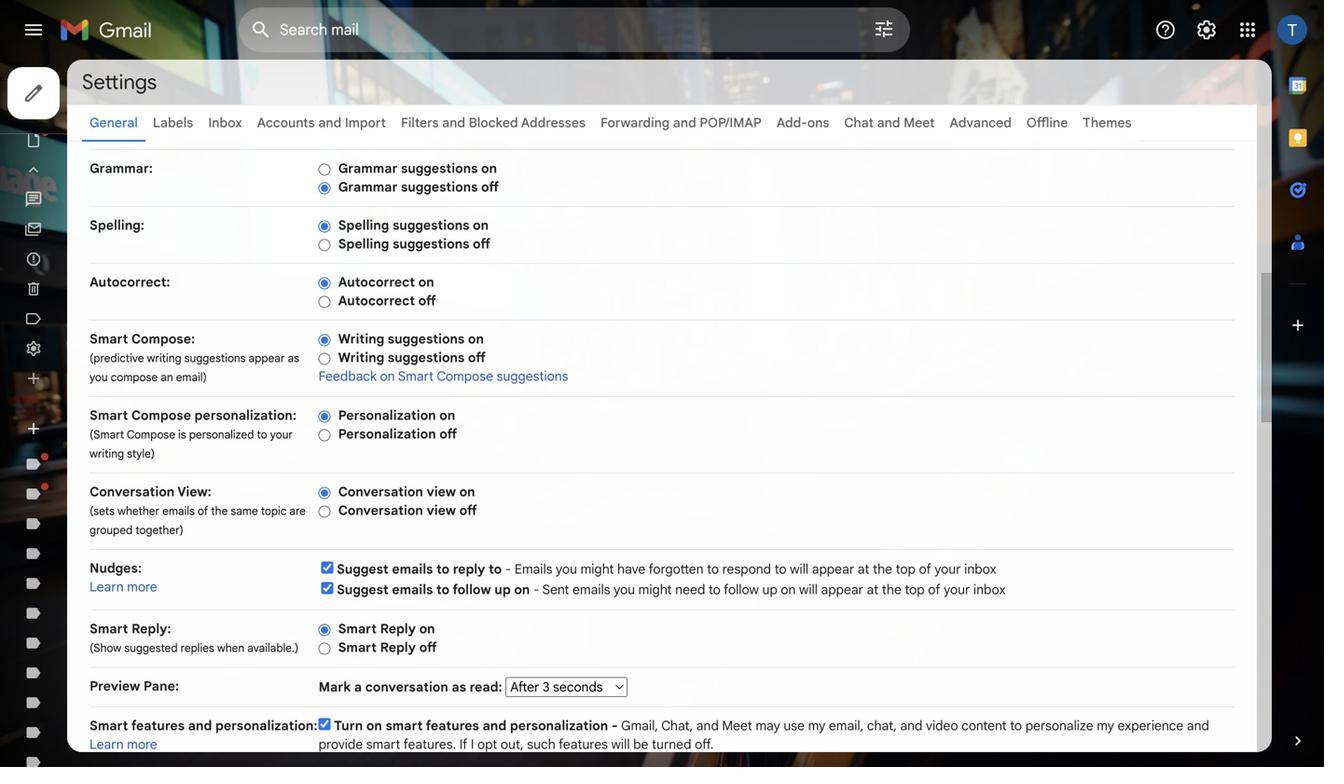Task type: describe. For each thing, give the bounding box(es) containing it.
personalized
[[189, 428, 254, 442]]

autocorrect off
[[338, 293, 436, 309]]

writing for writing suggestions off
[[338, 350, 384, 366]]

(smart
[[90, 428, 124, 442]]

of inside the conversation view: (sets whether emails of the same topic are grouped together)
[[198, 505, 208, 519]]

to inside smart compose personalization: (smart compose is personalized to your writing style)
[[257, 428, 267, 442]]

have
[[617, 561, 646, 578]]

1 follow from the left
[[453, 582, 491, 598]]

0 vertical spatial inbox
[[964, 561, 997, 578]]

and inside 'smart features and personalization: learn more'
[[188, 718, 212, 734]]

content
[[962, 718, 1007, 734]]

preview pane:
[[90, 679, 179, 695]]

1 vertical spatial inbox
[[974, 582, 1006, 598]]

general link
[[90, 115, 138, 131]]

main menu image
[[22, 19, 45, 41]]

view:
[[177, 484, 211, 500]]

pane:
[[143, 679, 179, 695]]

smart features and personalization: learn more
[[90, 718, 318, 753]]

more inside the nudges: learn more
[[127, 579, 157, 595]]

turned
[[652, 737, 692, 753]]

opt
[[478, 737, 497, 753]]

to right need
[[709, 582, 721, 598]]

Personalization off radio
[[319, 428, 331, 442]]

Grammar suggestions on radio
[[319, 163, 331, 177]]

2 vertical spatial the
[[882, 582, 902, 598]]

labels
[[153, 115, 193, 131]]

meet inside "gmail, chat, and meet may use my email, chat, and video content to personalize my experience and provide smart features. if i opt out, such features will be turned off."
[[722, 718, 752, 734]]

suggestions for grammar suggestions off
[[401, 179, 478, 195]]

Writing suggestions off radio
[[319, 352, 331, 366]]

if
[[460, 737, 468, 753]]

accounts and import link
[[257, 115, 386, 131]]

emails up smart reply on
[[392, 582, 433, 598]]

1 horizontal spatial as
[[452, 679, 466, 696]]

forgotten
[[649, 561, 704, 578]]

1 vertical spatial of
[[919, 561, 931, 578]]

feedback
[[319, 368, 377, 385]]

your inside smart compose personalization: (smart compose is personalized to your writing style)
[[270, 428, 293, 442]]

general
[[90, 115, 138, 131]]

suggestions for writing suggestions on
[[388, 331, 465, 347]]

Spelling suggestions on radio
[[319, 219, 331, 233]]

offline link
[[1027, 115, 1068, 131]]

an
[[161, 371, 173, 385]]

reply for on
[[380, 621, 416, 637]]

smart for smart features and personalization: learn more
[[90, 718, 128, 734]]

inbox
[[208, 115, 242, 131]]

and left import at the left of the page
[[318, 115, 342, 131]]

provide
[[319, 737, 363, 753]]

mark
[[319, 679, 351, 696]]

smart compose: (predictive writing suggestions appear as you compose an email)
[[90, 331, 299, 385]]

appear inside smart compose: (predictive writing suggestions appear as you compose an email)
[[249, 352, 285, 366]]

suggested
[[124, 642, 178, 656]]

style)
[[127, 447, 155, 461]]

off for writing suggestions on
[[468, 350, 486, 366]]

emails
[[515, 561, 553, 578]]

chat and meet link
[[844, 115, 935, 131]]

spelling suggestions on
[[338, 217, 489, 234]]

learn more link for features
[[90, 737, 157, 753]]

writing suggestions on
[[338, 331, 484, 347]]

support image
[[1155, 19, 1177, 41]]

when
[[217, 642, 245, 656]]

autocorrect on
[[338, 274, 434, 291]]

addresses
[[521, 115, 586, 131]]

search mail image
[[244, 13, 278, 47]]

topic
[[261, 505, 287, 519]]

Search mail text field
[[280, 21, 821, 39]]

off for smart reply on
[[419, 640, 437, 656]]

smart reply on
[[338, 621, 435, 637]]

is
[[178, 428, 186, 442]]

accounts and import
[[257, 115, 386, 131]]

forwarding and pop/imap link
[[601, 115, 762, 131]]

filters and blocked addresses link
[[401, 115, 586, 131]]

0 horizontal spatial might
[[581, 561, 614, 578]]

learn inside the nudges: learn more
[[90, 579, 124, 595]]

pop/imap
[[700, 115, 762, 131]]

(show
[[90, 642, 121, 656]]

are
[[289, 505, 306, 519]]

grouped
[[90, 524, 133, 538]]

i
[[471, 737, 474, 753]]

2 horizontal spatial you
[[614, 582, 635, 598]]

and up off.
[[696, 718, 719, 734]]

you for might
[[556, 561, 577, 578]]

Smart Reply off radio
[[319, 642, 331, 656]]

1 vertical spatial compose
[[131, 408, 191, 424]]

emails inside the conversation view: (sets whether emails of the same topic are grouped together)
[[162, 505, 195, 519]]

suggest emails to reply to - emails you might have forgotten to respond to will appear at the top of your inbox
[[337, 561, 997, 578]]

1 vertical spatial your
[[935, 561, 961, 578]]

advanced
[[950, 115, 1012, 131]]

smart reply: (show suggested replies when available.)
[[90, 621, 299, 656]]

the inside the conversation view: (sets whether emails of the same topic are grouped together)
[[211, 505, 228, 519]]

2 my from the left
[[1097, 718, 1114, 734]]

features inside "gmail, chat, and meet may use my email, chat, and video content to personalize my experience and provide smart features. if i opt out, such features will be turned off."
[[559, 737, 608, 753]]

respond
[[722, 561, 771, 578]]

off for grammar suggestions on
[[481, 179, 499, 195]]

sent
[[542, 582, 569, 598]]

off for conversation view on
[[459, 503, 477, 519]]

mark a conversation as read:
[[319, 679, 506, 696]]

smart for smart reply on
[[338, 621, 377, 637]]

together)
[[136, 524, 184, 538]]

Smart Reply on radio
[[319, 623, 331, 637]]

smart for smart compose personalization: (smart compose is personalized to your writing style)
[[90, 408, 128, 424]]

add-ons
[[777, 115, 829, 131]]

learn inside 'smart features and personalization: learn more'
[[90, 737, 124, 753]]

0 vertical spatial top
[[896, 561, 916, 578]]

features.
[[404, 737, 456, 753]]

forwarding
[[601, 115, 670, 131]]

off up writing suggestions on
[[418, 293, 436, 309]]

a
[[354, 679, 362, 696]]

blocked
[[469, 115, 518, 131]]

email,
[[829, 718, 864, 734]]

feedback on smart compose suggestions link
[[319, 368, 568, 385]]

conversation for conversation view off
[[338, 503, 423, 519]]

grammar:
[[90, 160, 153, 177]]

personalization for personalization on
[[338, 408, 436, 424]]

view for off
[[427, 503, 456, 519]]

1 vertical spatial might
[[639, 582, 672, 598]]

learn more link for learn
[[90, 579, 157, 595]]

(sets
[[90, 505, 115, 519]]

need
[[675, 582, 705, 598]]

and right filters
[[442, 115, 465, 131]]

- for on
[[533, 582, 539, 598]]

off.
[[695, 737, 714, 753]]

gmail image
[[60, 11, 161, 48]]

and right chat,
[[900, 718, 923, 734]]

Conversation view on radio
[[319, 486, 331, 500]]

1 vertical spatial at
[[867, 582, 879, 598]]

to left reply
[[436, 561, 450, 578]]

- for personalization
[[612, 718, 618, 734]]

Conversation view off radio
[[319, 505, 331, 519]]

labels link
[[153, 115, 193, 131]]

autocorrect:
[[90, 274, 170, 291]]

will inside "gmail, chat, and meet may use my email, chat, and video content to personalize my experience and provide smart features. if i opt out, such features will be turned off."
[[611, 737, 630, 753]]

off down personalization on
[[440, 426, 457, 443]]

may
[[756, 718, 780, 734]]

1 my from the left
[[808, 718, 826, 734]]

ons
[[808, 115, 829, 131]]

Spelling suggestions off radio
[[319, 238, 331, 252]]

reply
[[453, 561, 485, 578]]

conversation
[[365, 679, 448, 696]]



Task type: locate. For each thing, give the bounding box(es) containing it.
personalization
[[510, 718, 608, 734]]

conversation view off
[[338, 503, 477, 519]]

personalization: up personalized
[[194, 408, 297, 424]]

to right the respond
[[775, 561, 787, 578]]

such
[[527, 737, 556, 753]]

up left sent
[[495, 582, 511, 598]]

1 vertical spatial view
[[427, 503, 456, 519]]

features down pane:
[[131, 718, 185, 734]]

grammar suggestions off
[[338, 179, 499, 195]]

Personalization on radio
[[319, 410, 331, 424]]

0 vertical spatial the
[[211, 505, 228, 519]]

spelling right spelling suggestions off option
[[338, 236, 389, 252]]

2 learn more link from the top
[[90, 737, 157, 753]]

view for on
[[427, 484, 456, 500]]

1 vertical spatial meet
[[722, 718, 752, 734]]

2 personalization from the top
[[338, 426, 436, 443]]

0 vertical spatial compose
[[437, 368, 493, 385]]

offline
[[1027, 115, 1068, 131]]

be
[[633, 737, 649, 753]]

more down preview pane:
[[127, 737, 157, 753]]

2 grammar from the top
[[338, 179, 398, 195]]

smart for smart reply off
[[338, 640, 377, 656]]

writing inside smart compose personalization: (smart compose is personalized to your writing style)
[[90, 447, 124, 461]]

1 view from the top
[[427, 484, 456, 500]]

writing inside smart compose: (predictive writing suggestions appear as you compose an email)
[[147, 352, 181, 366]]

reply for off
[[380, 640, 416, 656]]

writing right writing suggestions on option at the top left of page
[[338, 331, 384, 347]]

1 up from the left
[[495, 582, 511, 598]]

emails down view:
[[162, 505, 195, 519]]

0 vertical spatial spelling
[[338, 217, 389, 234]]

grammar
[[338, 160, 398, 177], [338, 179, 398, 195]]

2 writing from the top
[[338, 350, 384, 366]]

chat and meet
[[844, 115, 935, 131]]

2 vertical spatial you
[[614, 582, 635, 598]]

1 vertical spatial more
[[127, 737, 157, 753]]

smart
[[90, 331, 128, 347], [398, 368, 434, 385], [90, 408, 128, 424], [90, 621, 128, 637], [338, 621, 377, 637], [338, 640, 377, 656], [90, 718, 128, 734]]

you down 'have'
[[614, 582, 635, 598]]

reply
[[380, 621, 416, 637], [380, 640, 416, 656]]

and right experience
[[1187, 718, 1210, 734]]

smart right smart reply off radio
[[338, 640, 377, 656]]

1 vertical spatial as
[[452, 679, 466, 696]]

you down (predictive
[[90, 371, 108, 385]]

compose up is
[[131, 408, 191, 424]]

2 suggest from the top
[[337, 582, 389, 598]]

conversation up conversation view off
[[338, 484, 423, 500]]

meet right "chat"
[[904, 115, 935, 131]]

spelling right spelling suggestions on option at the left top of page
[[338, 217, 389, 234]]

smart down 'preview' on the bottom
[[90, 718, 128, 734]]

gmail, chat, and meet may use my email, chat, and video content to personalize my experience and provide smart features. if i opt out, such features will be turned off.
[[319, 718, 1210, 753]]

off up reply
[[459, 503, 477, 519]]

reply up smart reply off
[[380, 621, 416, 637]]

1 vertical spatial will
[[799, 582, 818, 598]]

0 vertical spatial your
[[270, 428, 293, 442]]

grammar for grammar suggestions on
[[338, 160, 398, 177]]

conversation up whether
[[90, 484, 175, 500]]

and left pop/imap
[[673, 115, 696, 131]]

advanced link
[[950, 115, 1012, 131]]

as left 'read:'
[[452, 679, 466, 696]]

off down spelling suggestions on on the left top of the page
[[473, 236, 491, 252]]

2 horizontal spatial -
[[612, 718, 618, 734]]

follow
[[453, 582, 491, 598], [724, 582, 759, 598]]

meet
[[904, 115, 935, 131], [722, 718, 752, 734]]

features up if
[[426, 718, 479, 734]]

spelling for spelling suggestions on
[[338, 217, 389, 234]]

1 vertical spatial you
[[556, 561, 577, 578]]

off up the feedback on smart compose suggestions
[[468, 350, 486, 366]]

read:
[[470, 679, 502, 696]]

Writing suggestions on radio
[[319, 333, 331, 347]]

1 horizontal spatial meet
[[904, 115, 935, 131]]

1 autocorrect from the top
[[338, 274, 415, 291]]

themes
[[1083, 115, 1132, 131]]

features
[[131, 718, 185, 734], [426, 718, 479, 734], [559, 737, 608, 753]]

conversation for conversation view: (sets whether emails of the same topic are grouped together)
[[90, 484, 175, 500]]

features down personalization
[[559, 737, 608, 753]]

smart up features.
[[386, 718, 423, 734]]

suggestions
[[401, 160, 478, 177], [401, 179, 478, 195], [393, 217, 470, 234], [393, 236, 470, 252], [388, 331, 465, 347], [388, 350, 465, 366], [184, 352, 246, 366], [497, 368, 568, 385]]

to up smart reply off
[[436, 582, 450, 598]]

up
[[495, 582, 511, 598], [762, 582, 778, 598]]

to right content
[[1010, 718, 1022, 734]]

import
[[345, 115, 386, 131]]

spelling suggestions off
[[338, 236, 491, 252]]

0 horizontal spatial as
[[288, 352, 299, 366]]

1 vertical spatial writing
[[338, 350, 384, 366]]

suggest for suggest emails to reply to - emails you might have forgotten to respond to will appear at the top of your inbox
[[337, 561, 389, 578]]

compose down writing suggestions off
[[437, 368, 493, 385]]

feedback on smart compose suggestions
[[319, 368, 568, 385]]

conversation for conversation view on
[[338, 484, 423, 500]]

compose
[[111, 371, 158, 385]]

emails right sent
[[573, 582, 610, 598]]

and up opt
[[483, 718, 507, 734]]

turn
[[334, 718, 363, 734]]

2 autocorrect from the top
[[338, 293, 415, 309]]

as
[[288, 352, 299, 366], [452, 679, 466, 696]]

0 vertical spatial -
[[505, 561, 511, 578]]

my left experience
[[1097, 718, 1114, 734]]

conversation view: (sets whether emails of the same topic are grouped together)
[[90, 484, 306, 538]]

0 vertical spatial appear
[[249, 352, 285, 366]]

accounts
[[257, 115, 315, 131]]

- left gmail,
[[612, 718, 618, 734]]

settings image
[[1196, 19, 1218, 41]]

0 vertical spatial grammar
[[338, 160, 398, 177]]

video
[[926, 718, 958, 734]]

replies
[[181, 642, 214, 656]]

you inside smart compose: (predictive writing suggestions appear as you compose an email)
[[90, 371, 108, 385]]

0 horizontal spatial writing
[[90, 447, 124, 461]]

meet left may
[[722, 718, 752, 734]]

the
[[211, 505, 228, 519], [873, 561, 893, 578], [882, 582, 902, 598]]

1 grammar from the top
[[338, 160, 398, 177]]

writing up an in the left of the page
[[147, 352, 181, 366]]

smart for smart compose: (predictive writing suggestions appear as you compose an email)
[[90, 331, 128, 347]]

nudges:
[[90, 561, 142, 577]]

2 vertical spatial your
[[944, 582, 970, 598]]

1 vertical spatial personalization:
[[215, 718, 318, 734]]

off for spelling suggestions on
[[473, 236, 491, 252]]

(predictive
[[90, 352, 144, 366]]

follow down the respond
[[724, 582, 759, 598]]

personalize
[[1026, 718, 1094, 734]]

advanced search options image
[[865, 10, 903, 48]]

1 vertical spatial personalization
[[338, 426, 436, 443]]

None search field
[[239, 7, 910, 52]]

as inside smart compose: (predictive writing suggestions appear as you compose an email)
[[288, 352, 299, 366]]

1 vertical spatial spelling
[[338, 236, 389, 252]]

0 vertical spatial view
[[427, 484, 456, 500]]

off up mark a conversation as read:
[[419, 640, 437, 656]]

might left 'have'
[[581, 561, 614, 578]]

2 vertical spatial compose
[[127, 428, 175, 442]]

1 vertical spatial smart
[[366, 737, 400, 753]]

appear
[[249, 352, 285, 366], [812, 561, 854, 578], [821, 582, 864, 598]]

my right use at bottom right
[[808, 718, 826, 734]]

forwarding and pop/imap
[[601, 115, 762, 131]]

- left emails
[[505, 561, 511, 578]]

1 personalization from the top
[[338, 408, 436, 424]]

gmail,
[[621, 718, 658, 734]]

suggestions for spelling suggestions off
[[393, 236, 470, 252]]

smart inside smart compose: (predictive writing suggestions appear as you compose an email)
[[90, 331, 128, 347]]

emails
[[162, 505, 195, 519], [392, 561, 433, 578], [392, 582, 433, 598], [573, 582, 610, 598]]

smart up (smart
[[90, 408, 128, 424]]

1 horizontal spatial features
[[426, 718, 479, 734]]

same
[[231, 505, 258, 519]]

suggest
[[337, 561, 389, 578], [337, 582, 389, 598]]

suggestions for spelling suggestions on
[[393, 217, 470, 234]]

0 vertical spatial learn more link
[[90, 579, 157, 595]]

suggestions inside smart compose: (predictive writing suggestions appear as you compose an email)
[[184, 352, 246, 366]]

personalization
[[338, 408, 436, 424], [338, 426, 436, 443]]

to inside "gmail, chat, and meet may use my email, chat, and video content to personalize my experience and provide smart features. if i opt out, such features will be turned off."
[[1010, 718, 1022, 734]]

0 vertical spatial personalization
[[338, 408, 436, 424]]

reply down smart reply on
[[380, 640, 416, 656]]

to right reply
[[489, 561, 502, 578]]

None checkbox
[[321, 562, 334, 574], [321, 582, 334, 595], [321, 562, 334, 574], [321, 582, 334, 595]]

0 vertical spatial of
[[198, 505, 208, 519]]

0 vertical spatial might
[[581, 561, 614, 578]]

1 reply from the top
[[380, 621, 416, 637]]

navigation
[[0, 0, 224, 768]]

settings
[[82, 69, 157, 95]]

personalization up "personalization off"
[[338, 408, 436, 424]]

Autocorrect on radio
[[319, 276, 331, 290]]

conversation down conversation view on
[[338, 503, 423, 519]]

0 vertical spatial at
[[858, 561, 870, 578]]

as left writing suggestions off radio at left top
[[288, 352, 299, 366]]

autocorrect for autocorrect off
[[338, 293, 415, 309]]

suggest for suggest emails to follow up on - sent emails you might need to follow up on will appear at the top of your inbox
[[337, 582, 389, 598]]

0 horizontal spatial you
[[90, 371, 108, 385]]

smart down writing suggestions off
[[398, 368, 434, 385]]

smart right the provide
[[366, 737, 400, 753]]

features inside 'smart features and personalization: learn more'
[[131, 718, 185, 734]]

available.)
[[247, 642, 299, 656]]

1 spelling from the top
[[338, 217, 389, 234]]

conversation inside the conversation view: (sets whether emails of the same topic are grouped together)
[[90, 484, 175, 500]]

1 horizontal spatial my
[[1097, 718, 1114, 734]]

0 horizontal spatial follow
[[453, 582, 491, 598]]

2 learn from the top
[[90, 737, 124, 753]]

experience
[[1118, 718, 1184, 734]]

my
[[808, 718, 826, 734], [1097, 718, 1114, 734]]

conversation view on
[[338, 484, 475, 500]]

2 reply from the top
[[380, 640, 416, 656]]

1 vertical spatial grammar
[[338, 179, 398, 195]]

learn more link down 'nudges:'
[[90, 579, 157, 595]]

personalization:
[[194, 408, 297, 424], [215, 718, 318, 734]]

1 writing from the top
[[338, 331, 384, 347]]

0 horizontal spatial -
[[505, 561, 511, 578]]

might down suggest emails to reply to - emails you might have forgotten to respond to will appear at the top of your inbox
[[639, 582, 672, 598]]

1 learn more link from the top
[[90, 579, 157, 595]]

personalization on
[[338, 408, 455, 424]]

2 more from the top
[[127, 737, 157, 753]]

0 vertical spatial as
[[288, 352, 299, 366]]

compose:
[[131, 331, 195, 347]]

1 vertical spatial reply
[[380, 640, 416, 656]]

autocorrect up autocorrect off
[[338, 274, 415, 291]]

writing down (smart
[[90, 447, 124, 461]]

and down replies
[[188, 718, 212, 734]]

inbox link
[[208, 115, 242, 131]]

2 vertical spatial -
[[612, 718, 618, 734]]

smart up (show
[[90, 621, 128, 637]]

view down conversation view on
[[427, 503, 456, 519]]

0 vertical spatial will
[[790, 561, 809, 578]]

grammar suggestions on
[[338, 160, 497, 177]]

grammar for grammar suggestions off
[[338, 179, 398, 195]]

0 vertical spatial writing
[[147, 352, 181, 366]]

0 horizontal spatial my
[[808, 718, 826, 734]]

autocorrect for autocorrect on
[[338, 274, 415, 291]]

0 vertical spatial suggest
[[337, 561, 389, 578]]

personalization: inside 'smart features and personalization: learn more'
[[215, 718, 318, 734]]

1 vertical spatial top
[[905, 582, 925, 598]]

2 horizontal spatial features
[[559, 737, 608, 753]]

0 vertical spatial smart
[[386, 718, 423, 734]]

to
[[257, 428, 267, 442], [436, 561, 450, 578], [489, 561, 502, 578], [707, 561, 719, 578], [775, 561, 787, 578], [436, 582, 450, 598], [709, 582, 721, 598], [1010, 718, 1022, 734]]

nudges: learn more
[[90, 561, 157, 595]]

smart inside "gmail, chat, and meet may use my email, chat, and video content to personalize my experience and provide smart features. if i opt out, such features will be turned off."
[[366, 737, 400, 753]]

smart inside 'smart features and personalization: learn more'
[[90, 718, 128, 734]]

themes link
[[1083, 115, 1132, 131]]

None checkbox
[[319, 719, 331, 731]]

more inside 'smart features and personalization: learn more'
[[127, 737, 157, 753]]

1 more from the top
[[127, 579, 157, 595]]

2 vertical spatial will
[[611, 737, 630, 753]]

2 spelling from the top
[[338, 236, 389, 252]]

follow down reply
[[453, 582, 491, 598]]

autocorrect down the autocorrect on
[[338, 293, 415, 309]]

1 horizontal spatial follow
[[724, 582, 759, 598]]

turn on smart features and personalization -
[[334, 718, 621, 734]]

filters and blocked addresses
[[401, 115, 586, 131]]

to right personalized
[[257, 428, 267, 442]]

on
[[481, 160, 497, 177], [473, 217, 489, 234], [418, 274, 434, 291], [468, 331, 484, 347], [380, 368, 395, 385], [440, 408, 455, 424], [459, 484, 475, 500], [514, 582, 530, 598], [781, 582, 796, 598], [419, 621, 435, 637], [366, 718, 382, 734]]

learn down 'nudges:'
[[90, 579, 124, 595]]

1 learn from the top
[[90, 579, 124, 595]]

0 vertical spatial more
[[127, 579, 157, 595]]

- left sent
[[533, 582, 539, 598]]

0 horizontal spatial features
[[131, 718, 185, 734]]

to left the respond
[[707, 561, 719, 578]]

personalization: inside smart compose personalization: (smart compose is personalized to your writing style)
[[194, 408, 297, 424]]

off down filters and blocked addresses
[[481, 179, 499, 195]]

1 horizontal spatial might
[[639, 582, 672, 598]]

smart up (predictive
[[90, 331, 128, 347]]

2 follow from the left
[[724, 582, 759, 598]]

1 horizontal spatial -
[[533, 582, 539, 598]]

chat
[[844, 115, 874, 131]]

spelling
[[338, 217, 389, 234], [338, 236, 389, 252]]

2 view from the top
[[427, 503, 456, 519]]

-
[[505, 561, 511, 578], [533, 582, 539, 598], [612, 718, 618, 734]]

1 vertical spatial appear
[[812, 561, 854, 578]]

0 vertical spatial writing
[[338, 331, 384, 347]]

1 vertical spatial learn more link
[[90, 737, 157, 753]]

learn down 'preview' on the bottom
[[90, 737, 124, 753]]

more down 'nudges:'
[[127, 579, 157, 595]]

smart reply off
[[338, 640, 437, 656]]

personalization down personalization on
[[338, 426, 436, 443]]

learn more link down 'preview' on the bottom
[[90, 737, 157, 753]]

spelling for spelling suggestions off
[[338, 236, 389, 252]]

view
[[427, 484, 456, 500], [427, 503, 456, 519]]

smart inside smart compose personalization: (smart compose is personalized to your writing style)
[[90, 408, 128, 424]]

you
[[90, 371, 108, 385], [556, 561, 577, 578], [614, 582, 635, 598]]

you for compose
[[90, 371, 108, 385]]

1 suggest from the top
[[337, 561, 389, 578]]

grammar right grammar suggestions off radio
[[338, 179, 398, 195]]

1 horizontal spatial you
[[556, 561, 577, 578]]

1 vertical spatial writing
[[90, 447, 124, 461]]

0 vertical spatial learn
[[90, 579, 124, 595]]

writing for writing suggestions on
[[338, 331, 384, 347]]

autocorrect
[[338, 274, 415, 291], [338, 293, 415, 309]]

up down the respond
[[762, 582, 778, 598]]

Grammar suggestions off radio
[[319, 181, 331, 195]]

2 vertical spatial of
[[928, 582, 941, 598]]

1 horizontal spatial writing
[[147, 352, 181, 366]]

chat,
[[867, 718, 897, 734]]

tab list
[[1272, 60, 1324, 700]]

use
[[784, 718, 805, 734]]

personalization for personalization off
[[338, 426, 436, 443]]

0 vertical spatial autocorrect
[[338, 274, 415, 291]]

view up conversation view off
[[427, 484, 456, 500]]

compose up "style)"
[[127, 428, 175, 442]]

at
[[858, 561, 870, 578], [867, 582, 879, 598]]

2 vertical spatial appear
[[821, 582, 864, 598]]

1 vertical spatial suggest
[[337, 582, 389, 598]]

2 up from the left
[[762, 582, 778, 598]]

smart right smart reply on option
[[338, 621, 377, 637]]

Autocorrect off radio
[[319, 295, 331, 309]]

more
[[127, 579, 157, 595], [127, 737, 157, 753]]

smart compose personalization: (smart compose is personalized to your writing style)
[[90, 408, 297, 461]]

emails left reply
[[392, 561, 433, 578]]

0 vertical spatial reply
[[380, 621, 416, 637]]

0 horizontal spatial up
[[495, 582, 511, 598]]

1 vertical spatial -
[[533, 582, 539, 598]]

smart for smart reply: (show suggested replies when available.)
[[90, 621, 128, 637]]

1 vertical spatial autocorrect
[[338, 293, 415, 309]]

personalization: down available.)
[[215, 718, 318, 734]]

your
[[270, 428, 293, 442], [935, 561, 961, 578], [944, 582, 970, 598]]

filters
[[401, 115, 439, 131]]

1 horizontal spatial up
[[762, 582, 778, 598]]

writing up feedback
[[338, 350, 384, 366]]

0 vertical spatial meet
[[904, 115, 935, 131]]

email)
[[176, 371, 207, 385]]

smart inside smart reply: (show suggested replies when available.)
[[90, 621, 128, 637]]

and right "chat"
[[877, 115, 901, 131]]

0 vertical spatial you
[[90, 371, 108, 385]]

1 vertical spatial the
[[873, 561, 893, 578]]

preview
[[90, 679, 140, 695]]

suggestions for writing suggestions off
[[388, 350, 465, 366]]

grammar right grammar suggestions on option
[[338, 160, 398, 177]]

you up sent
[[556, 561, 577, 578]]

0 vertical spatial personalization:
[[194, 408, 297, 424]]

writing suggestions off
[[338, 350, 486, 366]]

0 horizontal spatial meet
[[722, 718, 752, 734]]

suggestions for grammar suggestions on
[[401, 160, 478, 177]]

1 vertical spatial learn
[[90, 737, 124, 753]]



Task type: vqa. For each thing, say whether or not it's contained in the screenshot.
incoming
no



